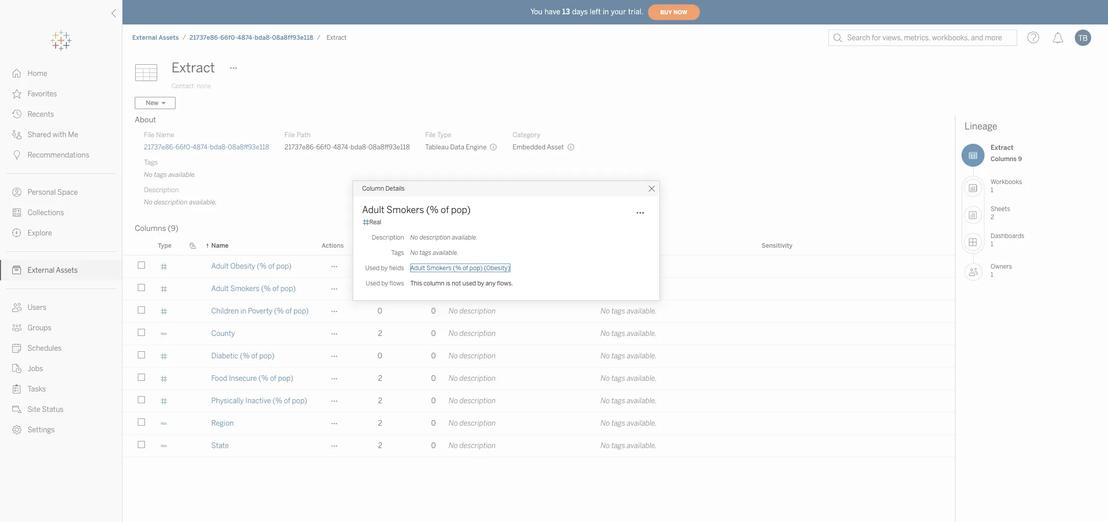 Task type: vqa. For each thing, say whether or not it's contained in the screenshot.
4874- associated with File Name 21737e86-66f0-4874-bda8-08a8ff93e118
yes



Task type: describe. For each thing, give the bounding box(es) containing it.
row containing adult smokers (% of pop)
[[123, 278, 955, 301]]

jobs
[[28, 365, 43, 374]]

external for external assets / 21737e86-66f0-4874-bda8-08a8ff93e118 /
[[132, 34, 157, 41]]

extract element
[[324, 34, 350, 41]]

tags no tags available.
[[144, 159, 196, 179]]

external for external assets
[[28, 266, 54, 275]]

description inside 'column details' dialog
[[372, 234, 404, 241]]

adult smokers (% of pop) (obesity) link
[[410, 265, 510, 272]]

me
[[68, 131, 78, 139]]

no description for smokers
[[449, 285, 496, 294]]

bda8- for file path 21737e86-66f0-4874-bda8-08a8ff93e118
[[351, 143, 369, 151]]

your
[[611, 7, 626, 16]]

tags for food insecure (% of pop)
[[612, 375, 625, 383]]

by text only_f5he34f image for external assets
[[12, 266, 21, 275]]

site status link
[[0, 400, 122, 420]]

poverty
[[248, 307, 273, 316]]

adult smokers (% of pop) link
[[211, 278, 296, 300]]

by text only_f5he34f image for explore
[[12, 229, 21, 238]]

groups
[[28, 324, 51, 333]]

by left any
[[478, 280, 484, 287]]

none
[[197, 83, 211, 90]]

2 for physically inactive (% of pop)
[[378, 397, 382, 406]]

pop) inside physically inactive (% of pop) link
[[292, 397, 307, 406]]

diabetic
[[211, 352, 238, 361]]

column
[[424, 280, 444, 287]]

4 no description from the top
[[449, 330, 496, 338]]

(% up not
[[453, 265, 461, 272]]

description inside 'grid'
[[449, 242, 482, 249]]

of up this column is not used by any flows.
[[463, 265, 468, 272]]

1 vertical spatial columns
[[135, 224, 166, 233]]

0 for adult obesity (% of pop)
[[431, 262, 436, 271]]

sources
[[414, 242, 436, 249]]

row group containing adult obesity (% of pop)
[[123, 256, 955, 458]]

extract inside extract columns 9
[[991, 144, 1014, 152]]

3 file from the left
[[425, 131, 436, 139]]

schedules
[[28, 345, 62, 353]]

have
[[545, 7, 560, 16]]

tags for children in poverty (% of pop)
[[612, 307, 625, 316]]

description for physically inactive (% of pop)
[[460, 397, 496, 406]]

by text only_f5he34f image for favorites
[[12, 89, 21, 99]]

owners image
[[965, 263, 983, 281]]

no tags available. for region
[[601, 420, 657, 428]]

workbooks image
[[964, 179, 982, 197]]

this file type can contain multiple tables. image
[[490, 143, 497, 151]]

children in poverty (% of pop)
[[211, 307, 309, 316]]

space
[[57, 188, 78, 197]]

0 for state
[[431, 442, 436, 451]]

tableau data engine
[[425, 143, 487, 151]]

66f0- for file name 21737e86-66f0-4874-bda8-08a8ff93e118
[[176, 143, 193, 151]]

external assets / 21737e86-66f0-4874-bda8-08a8ff93e118 /
[[132, 34, 321, 41]]

description for diabetic (% of pop)
[[460, 352, 496, 361]]

diabetic (% of pop) link
[[211, 346, 275, 368]]

sheets image
[[964, 206, 982, 224]]

used by fields
[[365, 265, 404, 272]]

column details
[[362, 185, 405, 192]]

details
[[386, 185, 405, 192]]

column
[[362, 185, 384, 192]]

no description for in
[[449, 307, 496, 316]]

description inside 'column details' dialog
[[420, 234, 451, 241]]

real image for food insecure (% of pop)
[[160, 375, 167, 383]]

2 for county
[[378, 330, 382, 338]]

smokers for adult smokers (% of pop) link
[[230, 285, 260, 294]]

dashboards
[[991, 233, 1025, 240]]

engine
[[466, 143, 487, 151]]

66f0- for file path 21737e86-66f0-4874-bda8-08a8ff93e118
[[316, 143, 333, 151]]

(% up "no description available."
[[426, 204, 439, 216]]

columns image
[[962, 144, 985, 167]]

columns (9)
[[135, 224, 179, 233]]

bda8- for file name 21737e86-66f0-4874-bda8-08a8ff93e118
[[210, 143, 228, 151]]

by text only_f5he34f image for personal space
[[12, 188, 21, 197]]

by text only_f5he34f image for tasks
[[12, 385, 21, 394]]

adult smokers (% of pop) (obesity)
[[410, 265, 510, 272]]

embedded
[[513, 143, 546, 151]]

diabetic (% of pop)
[[211, 352, 275, 361]]

type inside 'grid'
[[158, 242, 172, 249]]

personal space link
[[0, 182, 122, 203]]

with
[[53, 131, 66, 139]]

of right obesity
[[268, 262, 275, 271]]

8 no description from the top
[[449, 420, 496, 428]]

description no description available.
[[144, 186, 217, 206]]

settings link
[[0, 420, 122, 441]]

08a8ff93e118 for file name 21737e86-66f0-4874-bda8-08a8ff93e118
[[228, 143, 269, 151]]

by text only_f5he34f image for jobs
[[12, 364, 21, 374]]

main navigation. press the up and down arrow keys to access links. element
[[0, 63, 122, 441]]

contact none
[[172, 83, 211, 90]]

no tags available. for physically inactive (% of pop)
[[601, 397, 657, 406]]

string image for region
[[160, 420, 167, 428]]

buy
[[660, 9, 672, 16]]

recents link
[[0, 104, 122, 125]]

is
[[446, 280, 450, 287]]

by text only_f5he34f image for groups
[[12, 324, 21, 333]]

row containing region
[[123, 413, 955, 435]]

tags for tags
[[391, 249, 404, 257]]

used by flows
[[366, 280, 404, 287]]

by text only_f5he34f image for recents
[[12, 110, 21, 119]]

2 inside sheets 2 dashboards 1
[[991, 214, 994, 221]]

groups link
[[0, 318, 122, 338]]

settings
[[28, 426, 55, 435]]

2 for adult obesity (% of pop)
[[378, 262, 382, 271]]

assets for external assets / 21737e86-66f0-4874-bda8-08a8ff93e118 /
[[159, 34, 179, 41]]

no tags available. for county
[[601, 330, 657, 338]]

about
[[135, 115, 156, 125]]

(9)
[[168, 224, 179, 233]]

state
[[211, 442, 229, 451]]

home link
[[0, 63, 122, 84]]

now
[[674, 9, 687, 16]]

explore
[[28, 229, 52, 238]]

shared with me
[[28, 131, 78, 139]]

children
[[211, 307, 239, 316]]

physically
[[211, 397, 244, 406]]

real image for diabetic (% of pop)
[[160, 353, 167, 360]]

13
[[562, 7, 570, 16]]

1 horizontal spatial 66f0-
[[220, 34, 237, 41]]

real image for children in poverty (% of pop)
[[160, 308, 167, 315]]

you
[[531, 7, 543, 16]]

adult for adult obesity (% of pop) link
[[211, 262, 229, 271]]

description inside the description no description available.
[[144, 186, 179, 194]]

pop) inside children in poverty (% of pop) "link"
[[294, 307, 309, 316]]

not
[[452, 280, 461, 287]]

physically inactive (% of pop) link
[[211, 391, 307, 412]]

pop) up "no description available."
[[451, 204, 471, 216]]

category
[[513, 131, 541, 139]]

4874- for file name 21737e86-66f0-4874-bda8-08a8ff93e118
[[193, 143, 210, 151]]

9 no description from the top
[[449, 442, 496, 451]]

(% inside "link"
[[274, 307, 284, 316]]

this column is not used by any flows.
[[410, 280, 513, 287]]

1 horizontal spatial data
[[450, 143, 465, 151]]

navigation panel element
[[0, 31, 122, 441]]

row containing county
[[123, 323, 955, 346]]

adult up real
[[362, 204, 385, 216]]

adult for adult smokers (% of pop) (obesity) link
[[410, 265, 425, 272]]

description for food insecure (% of pop)
[[460, 375, 496, 383]]

21737e86- for file name
[[144, 143, 176, 151]]

contact
[[172, 83, 194, 90]]

08a8ff93e118 for file path 21737e86-66f0-4874-bda8-08a8ff93e118
[[369, 143, 410, 151]]

recommendations link
[[0, 145, 122, 165]]

row containing adult obesity (% of pop)
[[123, 256, 955, 278]]

name inside 'grid'
[[211, 242, 229, 249]]

of right inactive
[[284, 397, 290, 406]]

owners
[[991, 263, 1012, 271]]

tags inside tags no tags available.
[[154, 171, 167, 179]]

adult obesity (% of pop) link
[[211, 256, 292, 278]]

schedules link
[[0, 338, 122, 359]]

of up physically inactive (% of pop)
[[270, 375, 276, 383]]

name inside file name 21737e86-66f0-4874-bda8-08a8ff93e118
[[156, 131, 174, 139]]

1 / from the left
[[182, 34, 186, 41]]

pop) inside adult obesity (% of pop) link
[[276, 262, 292, 271]]

1 inside sheets 2 dashboards 1
[[991, 241, 994, 248]]

1 horizontal spatial 21737e86-
[[190, 34, 220, 41]]

collections
[[28, 209, 64, 217]]

status
[[42, 406, 64, 415]]

of up poverty
[[273, 285, 279, 294]]

explore link
[[0, 223, 122, 244]]

column details dialog
[[353, 181, 659, 300]]

file path 21737e86-66f0-4874-bda8-08a8ff93e118
[[285, 131, 410, 151]]

21737e86- for file path
[[285, 143, 316, 151]]

by text only_f5he34f image for shared with me
[[12, 130, 21, 139]]

data inside 'grid'
[[398, 242, 412, 249]]

no description for inactive
[[449, 397, 496, 406]]

string image
[[160, 331, 167, 338]]

of up "no description available."
[[441, 204, 449, 216]]

home
[[28, 69, 47, 78]]

region link
[[211, 413, 234, 435]]

workbooks 1
[[991, 179, 1022, 194]]

row containing physically inactive (% of pop)
[[123, 391, 955, 413]]

used for used by flows
[[366, 280, 380, 287]]

tasks
[[28, 385, 46, 394]]

new button
[[135, 97, 176, 109]]

0 for children in poverty (% of pop)
[[431, 307, 436, 316]]

in inside "link"
[[240, 307, 246, 316]]

fields
[[389, 265, 404, 272]]

by text only_f5he34f image for settings
[[12, 426, 21, 435]]

sheets for sheets
[[362, 242, 383, 249]]



Task type: locate. For each thing, give the bounding box(es) containing it.
by text only_f5he34f image inside home link
[[12, 69, 21, 78]]

9 by text only_f5he34f image from the top
[[12, 385, 21, 394]]

21737e86-66f0-4874-bda8-08a8ff93e118 link
[[189, 34, 314, 42], [144, 143, 269, 152]]

available. inside tags no tags available.
[[168, 171, 196, 179]]

no description
[[449, 262, 496, 271], [449, 285, 496, 294], [449, 307, 496, 316], [449, 330, 496, 338], [449, 352, 496, 361], [449, 375, 496, 383], [449, 397, 496, 406], [449, 420, 496, 428], [449, 442, 496, 451]]

smokers for adult smokers (% of pop) (obesity) link
[[427, 265, 452, 272]]

2 vertical spatial 1
[[991, 271, 994, 279]]

by text only_f5he34f image left 'tasks'
[[12, 385, 21, 394]]

pop) inside adult smokers (% of pop) link
[[281, 285, 296, 294]]

by text only_f5he34f image left settings
[[12, 426, 21, 435]]

food insecure (% of pop) link
[[211, 368, 293, 390]]

description for county
[[460, 330, 496, 338]]

0 vertical spatial tags
[[144, 159, 158, 166]]

external down the explore
[[28, 266, 54, 275]]

data left sources
[[398, 242, 412, 249]]

(% right poverty
[[274, 307, 284, 316]]

by text only_f5he34f image inside site status link
[[12, 405, 21, 415]]

1 vertical spatial type
[[158, 242, 172, 249]]

description down "no description available."
[[449, 242, 482, 249]]

sheets for sheets 2 dashboards 1
[[991, 206, 1010, 213]]

file type
[[425, 131, 452, 139]]

2 horizontal spatial bda8-
[[351, 143, 369, 151]]

2 horizontal spatial 4874-
[[333, 143, 351, 151]]

by text only_f5he34f image inside groups link
[[12, 324, 21, 333]]

pop) up children in poverty (% of pop)
[[281, 285, 296, 294]]

file name 21737e86-66f0-4874-bda8-08a8ff93e118
[[144, 131, 269, 151]]

2 / from the left
[[317, 34, 321, 41]]

0 horizontal spatial type
[[158, 242, 172, 249]]

66f0- inside file name 21737e86-66f0-4874-bda8-08a8ff93e118
[[176, 143, 193, 151]]

1 horizontal spatial tags
[[391, 249, 404, 257]]

description down real
[[372, 234, 404, 241]]

sensitivity
[[762, 242, 793, 249]]

county link
[[211, 323, 235, 345]]

6 by text only_f5he34f image from the top
[[12, 405, 21, 415]]

real image down string icon
[[160, 353, 167, 360]]

available.
[[168, 171, 196, 179], [189, 199, 217, 206], [452, 234, 478, 241], [433, 249, 459, 257], [627, 307, 657, 316], [627, 330, 657, 338], [627, 352, 657, 361], [627, 375, 657, 383], [627, 397, 657, 406], [627, 420, 657, 428], [627, 442, 657, 451]]

1 vertical spatial external
[[28, 266, 54, 275]]

0 horizontal spatial description
[[144, 186, 179, 194]]

0 for county
[[431, 330, 436, 338]]

assets inside the 'main navigation. press the up and down arrow keys to access links.' element
[[56, 266, 78, 275]]

0 horizontal spatial external assets link
[[0, 260, 122, 281]]

0 horizontal spatial adult smokers (% of pop)
[[211, 285, 296, 294]]

adult smokers (% of pop) inside row
[[211, 285, 296, 294]]

by for fields
[[381, 265, 388, 272]]

trial.
[[628, 7, 644, 16]]

by text only_f5he34f image
[[12, 89, 21, 99], [12, 151, 21, 160], [12, 229, 21, 238], [12, 303, 21, 312], [12, 364, 21, 374], [12, 405, 21, 415], [12, 426, 21, 435]]

1 vertical spatial description
[[372, 234, 404, 241]]

1 vertical spatial tags
[[391, 249, 404, 257]]

4 by text only_f5he34f image from the top
[[12, 188, 21, 197]]

0 vertical spatial columns
[[991, 155, 1017, 163]]

file for file path
[[285, 131, 295, 139]]

2 by text only_f5he34f image from the top
[[12, 151, 21, 160]]

by text only_f5he34f image left recents
[[12, 110, 21, 119]]

by text only_f5he34f image inside users link
[[12, 303, 21, 312]]

by text only_f5he34f image left 'home'
[[12, 69, 21, 78]]

1 horizontal spatial 4874-
[[237, 34, 255, 41]]

1 horizontal spatial file
[[285, 131, 295, 139]]

used
[[365, 265, 380, 272], [366, 280, 380, 287]]

2 for adult smokers (% of pop)
[[378, 285, 382, 294]]

7 by text only_f5he34f image from the top
[[12, 426, 21, 435]]

1 by text only_f5he34f image from the top
[[12, 89, 21, 99]]

used down used by fields
[[366, 280, 380, 287]]

pop) inside the diabetic (% of pop) link
[[259, 352, 275, 361]]

by text only_f5he34f image for collections
[[12, 208, 21, 217]]

0 horizontal spatial 08a8ff93e118
[[228, 143, 269, 151]]

1 vertical spatial adult smokers (% of pop)
[[211, 285, 296, 294]]

2 horizontal spatial extract
[[991, 144, 1014, 152]]

description for children in poverty (% of pop)
[[460, 307, 496, 316]]

21737e86-
[[190, 34, 220, 41], [144, 143, 176, 151], [285, 143, 316, 151]]

2 file from the left
[[285, 131, 295, 139]]

adult smokers (% of pop)
[[362, 204, 471, 216], [211, 285, 296, 294]]

pop) up 'used'
[[470, 265, 483, 272]]

1 horizontal spatial 08a8ff93e118
[[272, 34, 313, 41]]

flows.
[[497, 280, 513, 287]]

0 vertical spatial 21737e86-66f0-4874-bda8-08a8ff93e118 link
[[189, 34, 314, 42]]

file for file name
[[144, 131, 155, 139]]

4874- inside file name 21737e86-66f0-4874-bda8-08a8ff93e118
[[193, 143, 210, 151]]

0 horizontal spatial name
[[156, 131, 174, 139]]

1 horizontal spatial description
[[372, 234, 404, 241]]

type up tableau
[[437, 131, 452, 139]]

sheets down real
[[362, 242, 383, 249]]

used for used by fields
[[365, 265, 380, 272]]

in left poverty
[[240, 307, 246, 316]]

real image down columns (9) at the top of the page
[[160, 263, 167, 270]]

0 vertical spatial assets
[[159, 34, 179, 41]]

personal space
[[28, 188, 78, 197]]

1 by text only_f5he34f image from the top
[[12, 69, 21, 78]]

0 vertical spatial used
[[365, 265, 380, 272]]

1 vertical spatial 1
[[991, 241, 994, 248]]

string image
[[160, 420, 167, 428], [160, 443, 167, 450]]

1 down owners
[[991, 271, 994, 279]]

sheets 2 dashboards 1
[[991, 206, 1025, 248]]

no tags available. for state
[[601, 442, 657, 451]]

9
[[1018, 155, 1022, 163]]

4874- inside file path 21737e86-66f0-4874-bda8-08a8ff93e118
[[333, 143, 351, 151]]

0 for physically inactive (% of pop)
[[431, 397, 436, 406]]

1 down dashboards
[[991, 241, 994, 248]]

by text only_f5he34f image inside explore link
[[12, 229, 21, 238]]

(% up poverty
[[261, 285, 271, 294]]

2 for food insecure (% of pop)
[[378, 375, 382, 383]]

available. inside the description no description available.
[[189, 199, 217, 206]]

adult smokers (% of pop) inside 'column details' dialog
[[362, 204, 471, 216]]

2 horizontal spatial smokers
[[427, 265, 452, 272]]

7 by text only_f5he34f image from the top
[[12, 324, 21, 333]]

description down tags no tags available. at the left
[[144, 186, 179, 194]]

adult
[[362, 204, 385, 216], [211, 262, 229, 271], [410, 265, 425, 272], [211, 285, 229, 294]]

tags for tags no tags available.
[[144, 159, 158, 166]]

file left path
[[285, 131, 295, 139]]

pop) up adult smokers (% of pop) link
[[276, 262, 292, 271]]

1 vertical spatial 21737e86-66f0-4874-bda8-08a8ff93e118 link
[[144, 143, 269, 152]]

by text only_f5he34f image
[[12, 69, 21, 78], [12, 110, 21, 119], [12, 130, 21, 139], [12, 188, 21, 197], [12, 208, 21, 217], [12, 266, 21, 275], [12, 324, 21, 333], [12, 344, 21, 353], [12, 385, 21, 394]]

by text only_f5he34f image for recommendations
[[12, 151, 21, 160]]

1 horizontal spatial smokers
[[387, 204, 424, 216]]

new
[[146, 100, 159, 107]]

assets up users link
[[56, 266, 78, 275]]

description for state
[[460, 442, 496, 451]]

no inside the description no description available.
[[144, 199, 153, 206]]

0 vertical spatial extract
[[327, 34, 347, 41]]

1 string image from the top
[[160, 420, 167, 428]]

description for adult obesity (% of pop)
[[460, 262, 496, 271]]

1 vertical spatial used
[[366, 280, 380, 287]]

1 vertical spatial in
[[240, 307, 246, 316]]

physically inactive (% of pop)
[[211, 397, 307, 406]]

(% right insecure
[[259, 375, 268, 383]]

tags for county
[[612, 330, 625, 338]]

by text only_f5he34f image for schedules
[[12, 344, 21, 353]]

row containing food insecure (% of pop)
[[123, 368, 955, 391]]

columns
[[991, 155, 1017, 163], [135, 224, 166, 233]]

tags inside 'column details' dialog
[[391, 249, 404, 257]]

no tags available. for food insecure (% of pop)
[[601, 375, 657, 383]]

of up food insecure (% of pop)
[[251, 352, 258, 361]]

workbooks
[[991, 179, 1022, 186]]

0 horizontal spatial columns
[[135, 224, 166, 233]]

collections link
[[0, 203, 122, 223]]

by text only_f5he34f image inside the shared with me link
[[12, 130, 21, 139]]

1 horizontal spatial adult smokers (% of pop)
[[362, 204, 471, 216]]

by text only_f5he34f image left the explore
[[12, 229, 21, 238]]

bda8- inside file name 21737e86-66f0-4874-bda8-08a8ff93e118
[[210, 143, 228, 151]]

adult obesity (% of pop)
[[211, 262, 292, 271]]

external assets link up table image
[[132, 34, 179, 42]]

file inside file path 21737e86-66f0-4874-bda8-08a8ff93e118
[[285, 131, 295, 139]]

external assets link
[[132, 34, 179, 42], [0, 260, 122, 281]]

0 horizontal spatial bda8-
[[210, 143, 228, 151]]

tableau
[[425, 143, 449, 151]]

5 no description from the top
[[449, 352, 496, 361]]

by text only_f5he34f image left 'users'
[[12, 303, 21, 312]]

3 row from the top
[[123, 301, 955, 323]]

row containing diabetic (% of pop)
[[123, 346, 955, 368]]

by text only_f5he34f image for site status
[[12, 405, 21, 415]]

by for flows
[[381, 280, 388, 287]]

smokers down details
[[387, 204, 424, 216]]

extract columns 9
[[991, 144, 1022, 163]]

0 vertical spatial description
[[144, 186, 179, 194]]

by text only_f5he34f image left collections
[[12, 208, 21, 217]]

0 horizontal spatial file
[[144, 131, 155, 139]]

by text only_f5he34f image left groups at the left of the page
[[12, 324, 21, 333]]

by text only_f5he34f image left "shared"
[[12, 130, 21, 139]]

0 vertical spatial type
[[437, 131, 452, 139]]

external up table image
[[132, 34, 157, 41]]

3 1 from the top
[[991, 271, 994, 279]]

3 no description from the top
[[449, 307, 496, 316]]

tags for state
[[612, 442, 625, 451]]

region
[[211, 420, 234, 428]]

0 for adult smokers (% of pop)
[[431, 285, 436, 294]]

by text only_f5he34f image for users
[[12, 303, 21, 312]]

no description for insecure
[[449, 375, 496, 383]]

2 by text only_f5he34f image from the top
[[12, 110, 21, 119]]

0 horizontal spatial /
[[182, 34, 186, 41]]

used up used by flows
[[365, 265, 380, 272]]

tags inside 'column details' dialog
[[420, 249, 432, 257]]

08a8ff93e118 inside file path 21737e86-66f0-4874-bda8-08a8ff93e118
[[369, 143, 410, 151]]

row containing state
[[123, 435, 955, 458]]

1 for owners 1
[[991, 271, 994, 279]]

site status
[[28, 406, 64, 415]]

site
[[28, 406, 40, 415]]

adult smokers (% of pop) down details
[[362, 204, 471, 216]]

pop) up food insecure (% of pop)
[[259, 352, 275, 361]]

no
[[144, 171, 153, 179], [144, 199, 153, 206], [410, 234, 418, 241], [410, 249, 418, 257], [449, 262, 458, 271], [449, 285, 458, 294], [449, 307, 458, 316], [601, 307, 610, 316], [449, 330, 458, 338], [601, 330, 610, 338], [449, 352, 458, 361], [601, 352, 610, 361], [449, 375, 458, 383], [601, 375, 610, 383], [449, 397, 458, 406], [601, 397, 610, 406], [449, 420, 458, 428], [601, 420, 610, 428], [449, 442, 458, 451], [601, 442, 610, 451]]

1 vertical spatial extract
[[172, 60, 215, 76]]

by text only_f5he34f image for home
[[12, 69, 21, 78]]

66f0- inside file path 21737e86-66f0-4874-bda8-08a8ff93e118
[[316, 143, 333, 151]]

no description for (%
[[449, 352, 496, 361]]

(% right obesity
[[257, 262, 267, 271]]

in right left
[[603, 7, 609, 16]]

tags for physically inactive (% of pop)
[[612, 397, 625, 406]]

4874- for file path 21737e86-66f0-4874-bda8-08a8ff93e118
[[333, 143, 351, 151]]

favorites link
[[0, 84, 122, 104]]

file up tableau
[[425, 131, 436, 139]]

county
[[211, 330, 235, 338]]

buy now
[[660, 9, 687, 16]]

pop) inside food insecure (% of pop) link
[[278, 375, 293, 383]]

08a8ff93e118 inside file name 21737e86-66f0-4874-bda8-08a8ff93e118
[[228, 143, 269, 151]]

2 horizontal spatial 21737e86-
[[285, 143, 316, 151]]

0 vertical spatial name
[[156, 131, 174, 139]]

tags down about
[[144, 159, 158, 166]]

1 horizontal spatial columns
[[991, 155, 1017, 163]]

(% right diabetic
[[240, 352, 250, 361]]

real image for physically inactive (% of pop)
[[160, 398, 167, 405]]

jobs link
[[0, 359, 122, 379]]

favorites
[[28, 90, 57, 99]]

0 for diabetic (% of pop)
[[431, 352, 436, 361]]

sheets inside 'grid'
[[362, 242, 383, 249]]

pop)
[[451, 204, 471, 216], [276, 262, 292, 271], [470, 265, 483, 272], [281, 285, 296, 294], [294, 307, 309, 316], [259, 352, 275, 361], [278, 375, 293, 383], [292, 397, 307, 406]]

1 real image from the top
[[160, 263, 167, 270]]

1 horizontal spatial assets
[[159, 34, 179, 41]]

row
[[123, 256, 955, 278], [123, 278, 955, 301], [123, 301, 955, 323], [123, 323, 955, 346], [123, 346, 955, 368], [123, 368, 955, 391], [123, 391, 955, 413], [123, 413, 955, 435], [123, 435, 955, 458]]

description for region
[[460, 420, 496, 428]]

0 horizontal spatial extract
[[172, 60, 215, 76]]

name down about
[[156, 131, 174, 139]]

2 vertical spatial extract
[[991, 144, 1014, 152]]

1 horizontal spatial type
[[437, 131, 452, 139]]

recents
[[28, 110, 54, 119]]

0 horizontal spatial assets
[[56, 266, 78, 275]]

1 vertical spatial assets
[[56, 266, 78, 275]]

sheets
[[991, 206, 1010, 213], [362, 242, 383, 249]]

used
[[463, 280, 476, 287]]

no tags available. for children in poverty (% of pop)
[[601, 307, 657, 316]]

this
[[410, 280, 422, 287]]

name up adult obesity (% of pop)
[[211, 242, 229, 249]]

shared
[[28, 131, 51, 139]]

1 for workbooks 1
[[991, 187, 994, 194]]

data sources
[[398, 242, 436, 249]]

/ up contact at left
[[182, 34, 186, 41]]

assets up table image
[[159, 34, 179, 41]]

row group
[[123, 256, 955, 458]]

0 for region
[[431, 420, 436, 428]]

of
[[441, 204, 449, 216], [268, 262, 275, 271], [463, 265, 468, 272], [273, 285, 279, 294], [286, 307, 292, 316], [251, 352, 258, 361], [270, 375, 276, 383], [284, 397, 290, 406]]

pop) right inactive
[[292, 397, 307, 406]]

adult left obesity
[[211, 262, 229, 271]]

0 horizontal spatial tags
[[144, 159, 158, 166]]

4 by text only_f5he34f image from the top
[[12, 303, 21, 312]]

by text only_f5he34f image left external assets
[[12, 266, 21, 275]]

shared with me link
[[0, 125, 122, 145]]

by text only_f5he34f image inside schedules link
[[12, 344, 21, 353]]

1 vertical spatial real image
[[160, 353, 167, 360]]

2 string image from the top
[[160, 443, 167, 450]]

2 for state
[[378, 442, 382, 451]]

state link
[[211, 435, 229, 457]]

recommendations
[[28, 151, 89, 160]]

/
[[182, 34, 186, 41], [317, 34, 321, 41]]

tags for region
[[612, 420, 625, 428]]

days
[[572, 7, 588, 16]]

1 horizontal spatial external
[[132, 34, 157, 41]]

bda8- inside file path 21737e86-66f0-4874-bda8-08a8ff93e118
[[351, 143, 369, 151]]

0 horizontal spatial 21737e86-
[[144, 143, 176, 151]]

asset
[[547, 143, 564, 151]]

users link
[[0, 298, 122, 318]]

4 real image from the top
[[160, 398, 167, 405]]

this table or file is embedded in the published asset on the server, and you can't create a new workbook from it. files embedded in workbooks aren't shared with other tableau site users. image
[[567, 143, 575, 151]]

no inside tags no tags available.
[[144, 171, 153, 179]]

1 horizontal spatial in
[[603, 7, 609, 16]]

2 row from the top
[[123, 278, 955, 301]]

21737e86- up the none
[[190, 34, 220, 41]]

3 by text only_f5he34f image from the top
[[12, 130, 21, 139]]

66f0-
[[220, 34, 237, 41], [176, 143, 193, 151], [316, 143, 333, 151]]

0 vertical spatial string image
[[160, 420, 167, 428]]

2 for region
[[378, 420, 382, 428]]

0 horizontal spatial 4874-
[[193, 143, 210, 151]]

2 horizontal spatial 08a8ff93e118
[[369, 143, 410, 151]]

1 horizontal spatial /
[[317, 34, 321, 41]]

smokers inside row
[[230, 285, 260, 294]]

1 vertical spatial string image
[[160, 443, 167, 450]]

assets for external assets
[[56, 266, 78, 275]]

7 no description from the top
[[449, 397, 496, 406]]

no tags available. for diabetic (% of pop)
[[601, 352, 657, 361]]

1 no description from the top
[[449, 262, 496, 271]]

5 row from the top
[[123, 346, 955, 368]]

2 vertical spatial smokers
[[230, 285, 260, 294]]

6 by text only_f5he34f image from the top
[[12, 266, 21, 275]]

21737e86- inside file path 21737e86-66f0-4874-bda8-08a8ff93e118
[[285, 143, 316, 151]]

sheets inside sheets 2 dashboards 1
[[991, 206, 1010, 213]]

grid
[[123, 236, 955, 523]]

1 1 from the top
[[991, 187, 994, 194]]

1 vertical spatial external assets link
[[0, 260, 122, 281]]

1 vertical spatial sheets
[[362, 242, 383, 249]]

2 vertical spatial description
[[449, 242, 482, 249]]

by text only_f5he34f image left the site
[[12, 405, 21, 415]]

0 horizontal spatial external
[[28, 266, 54, 275]]

5 by text only_f5he34f image from the top
[[12, 364, 21, 374]]

4 row from the top
[[123, 323, 955, 346]]

tags inside tags no tags available.
[[144, 159, 158, 166]]

tasks link
[[0, 379, 122, 400]]

by text only_f5he34f image inside "jobs" link
[[12, 364, 21, 374]]

grid containing adult obesity (% of pop)
[[123, 236, 955, 523]]

by text only_f5he34f image left personal
[[12, 188, 21, 197]]

by text only_f5he34f image left recommendations
[[12, 151, 21, 160]]

file down about
[[144, 131, 155, 139]]

2 no description from the top
[[449, 285, 496, 294]]

adult up children
[[211, 285, 229, 294]]

external assets
[[28, 266, 78, 275]]

0 vertical spatial adult smokers (% of pop)
[[362, 204, 471, 216]]

by text only_f5he34f image left schedules
[[12, 344, 21, 353]]

real
[[369, 219, 381, 226]]

by left 'flows' on the bottom of the page
[[381, 280, 388, 287]]

0 vertical spatial in
[[603, 7, 609, 16]]

8 row from the top
[[123, 413, 955, 435]]

0 vertical spatial data
[[450, 143, 465, 151]]

by left fields
[[381, 265, 388, 272]]

9 row from the top
[[123, 435, 955, 458]]

string image for state
[[160, 443, 167, 450]]

sheets down workbooks 1
[[991, 206, 1010, 213]]

adult smokers (% of pop) down adult obesity (% of pop)
[[211, 285, 296, 294]]

food
[[211, 375, 227, 383]]

external inside the 'main navigation. press the up and down arrow keys to access links.' element
[[28, 266, 54, 275]]

/ left extract "element"
[[317, 34, 321, 41]]

6 row from the top
[[123, 368, 955, 391]]

1 inside owners 1
[[991, 271, 994, 279]]

1 file from the left
[[144, 131, 155, 139]]

description
[[154, 199, 188, 206], [420, 234, 451, 241], [460, 262, 496, 271], [460, 285, 496, 294], [460, 307, 496, 316], [460, 330, 496, 338], [460, 352, 496, 361], [460, 375, 496, 383], [460, 397, 496, 406], [460, 420, 496, 428], [460, 442, 496, 451]]

1 vertical spatial data
[[398, 242, 412, 249]]

owners 1
[[991, 263, 1012, 279]]

embedded asset
[[513, 143, 564, 151]]

1 horizontal spatial bda8-
[[255, 34, 272, 41]]

by text only_f5he34f image left jobs
[[12, 364, 21, 374]]

1 inside workbooks 1
[[991, 187, 994, 194]]

columns left 9
[[991, 155, 1017, 163]]

of right poverty
[[286, 307, 292, 316]]

by text only_f5he34f image inside personal space link
[[12, 188, 21, 197]]

columns left (9)
[[135, 224, 166, 233]]

no tags available.
[[410, 249, 459, 257], [601, 307, 657, 316], [601, 330, 657, 338], [601, 352, 657, 361], [601, 375, 657, 383], [601, 397, 657, 406], [601, 420, 657, 428], [601, 442, 657, 451]]

2 real image from the top
[[160, 353, 167, 360]]

2 horizontal spatial file
[[425, 131, 436, 139]]

3 by text only_f5he34f image from the top
[[12, 229, 21, 238]]

1 vertical spatial smokers
[[427, 265, 452, 272]]

by text only_f5he34f image left favorites
[[12, 89, 21, 99]]

0 horizontal spatial 66f0-
[[176, 143, 193, 151]]

data left "engine"
[[450, 143, 465, 151]]

6 no description from the top
[[449, 375, 496, 383]]

1 vertical spatial name
[[211, 242, 229, 249]]

21737e86- up tags no tags available. at the left
[[144, 143, 176, 151]]

description inside the description no description available.
[[154, 199, 188, 206]]

external assets link down explore link
[[0, 260, 122, 281]]

0 vertical spatial sheets
[[991, 206, 1010, 213]]

2 1 from the top
[[991, 241, 994, 248]]

description
[[144, 186, 179, 194], [372, 234, 404, 241], [449, 242, 482, 249]]

pop) right poverty
[[294, 307, 309, 316]]

0 for food insecure (% of pop)
[[431, 375, 436, 383]]

0 vertical spatial 1
[[991, 187, 994, 194]]

21737e86- inside file name 21737e86-66f0-4874-bda8-08a8ff93e118
[[144, 143, 176, 151]]

by text only_f5he34f image inside recents 'link'
[[12, 110, 21, 119]]

type down columns (9) at the top of the page
[[158, 242, 172, 249]]

tags up fields
[[391, 249, 404, 257]]

smokers down obesity
[[230, 285, 260, 294]]

0 horizontal spatial sheets
[[362, 242, 383, 249]]

tags for diabetic (% of pop)
[[612, 352, 625, 361]]

real image for adult smokers (% of pop)
[[160, 286, 167, 293]]

columns inside extract columns 9
[[991, 155, 1017, 163]]

by text only_f5he34f image inside settings link
[[12, 426, 21, 435]]

0 horizontal spatial in
[[240, 307, 246, 316]]

2 horizontal spatial 66f0-
[[316, 143, 333, 151]]

by text only_f5he34f image inside tasks link
[[12, 385, 21, 394]]

0 horizontal spatial smokers
[[230, 285, 260, 294]]

file inside file name 21737e86-66f0-4874-bda8-08a8ff93e118
[[144, 131, 155, 139]]

tags
[[154, 171, 167, 179], [420, 249, 432, 257], [612, 307, 625, 316], [612, 330, 625, 338], [612, 352, 625, 361], [612, 375, 625, 383], [612, 397, 625, 406], [612, 420, 625, 428], [612, 442, 625, 451]]

any
[[486, 280, 496, 287]]

1 horizontal spatial external assets link
[[132, 34, 179, 42]]

3 real image from the top
[[160, 375, 167, 383]]

flows
[[390, 280, 404, 287]]

1 horizontal spatial extract
[[327, 34, 347, 41]]

0 vertical spatial smokers
[[387, 204, 424, 216]]

by text only_f5he34f image inside favorites link
[[12, 89, 21, 99]]

adult for adult smokers (% of pop) link
[[211, 285, 229, 294]]

0 horizontal spatial data
[[398, 242, 412, 249]]

1 horizontal spatial sheets
[[991, 206, 1010, 213]]

adult up the this
[[410, 265, 425, 272]]

tags
[[144, 159, 158, 166], [391, 249, 404, 257]]

1 real image from the top
[[160, 286, 167, 293]]

0 vertical spatial external assets link
[[132, 34, 179, 42]]

by text only_f5he34f image inside the recommendations link
[[12, 151, 21, 160]]

by text only_f5he34f image inside collections link
[[12, 208, 21, 217]]

real image
[[160, 263, 167, 270], [160, 353, 167, 360]]

description for adult smokers (% of pop)
[[460, 285, 496, 294]]

2 real image from the top
[[160, 308, 167, 315]]

table image
[[135, 58, 165, 88]]

pop) up physically inactive (% of pop)
[[278, 375, 293, 383]]

insecure
[[229, 375, 257, 383]]

7 row from the top
[[123, 391, 955, 413]]

1 horizontal spatial name
[[211, 242, 229, 249]]

0 vertical spatial real image
[[160, 263, 167, 270]]

0 vertical spatial external
[[132, 34, 157, 41]]

of inside "link"
[[286, 307, 292, 316]]

1 row from the top
[[123, 256, 955, 278]]

row containing children in poverty (% of pop)
[[123, 301, 955, 323]]

8 by text only_f5he34f image from the top
[[12, 344, 21, 353]]

smokers
[[387, 204, 424, 216], [427, 265, 452, 272], [230, 285, 260, 294]]

no tags available. inside 'column details' dialog
[[410, 249, 459, 257]]

1 down workbooks
[[991, 187, 994, 194]]

number base icon image
[[362, 219, 369, 226]]

file
[[144, 131, 155, 139], [285, 131, 295, 139], [425, 131, 436, 139]]

no description for obesity
[[449, 262, 496, 271]]

personal
[[28, 188, 56, 197]]

by
[[381, 265, 388, 272], [381, 280, 388, 287], [478, 280, 484, 287]]

smokers up column
[[427, 265, 452, 272]]

dashboards image
[[964, 233, 982, 251]]

real image
[[160, 286, 167, 293], [160, 308, 167, 315], [160, 375, 167, 383], [160, 398, 167, 405]]

5 by text only_f5he34f image from the top
[[12, 208, 21, 217]]

2 horizontal spatial description
[[449, 242, 482, 249]]

21737e86- down path
[[285, 143, 316, 151]]

real image for adult obesity (% of pop)
[[160, 263, 167, 270]]

(% right inactive
[[273, 397, 282, 406]]



